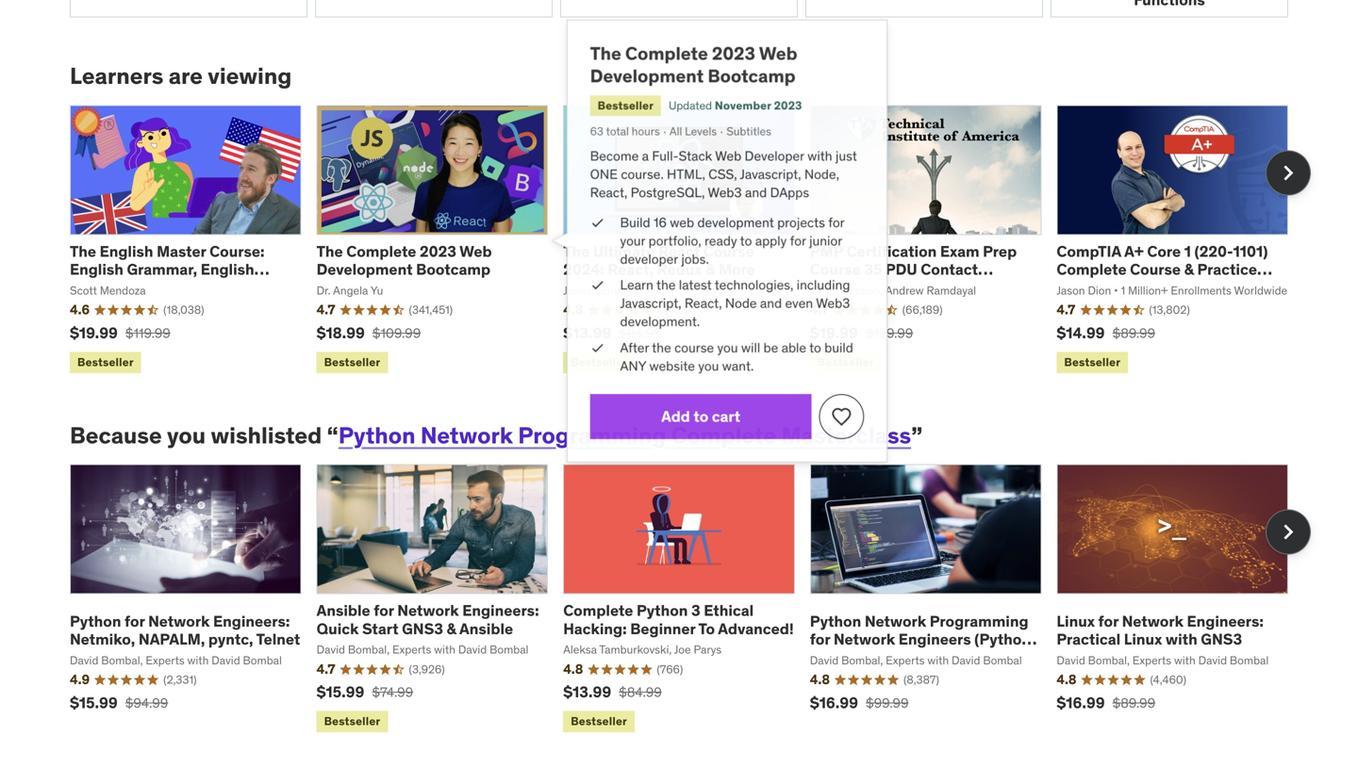 Task type: locate. For each thing, give the bounding box(es) containing it.
0 horizontal spatial web
[[459, 242, 492, 261]]

0 vertical spatial xsmall image
[[590, 213, 605, 232]]

after the course you will be able to build any website you want.
[[620, 340, 854, 375]]

1 horizontal spatial the
[[317, 242, 343, 261]]

1 vertical spatial programming
[[930, 612, 1029, 631]]

programming
[[518, 421, 666, 450], [930, 612, 1029, 631]]

0 horizontal spatial exam
[[940, 242, 980, 261]]

0 vertical spatial javascript,
[[740, 165, 802, 182]]

dapps
[[771, 184, 810, 201]]

1 course from the left
[[810, 260, 861, 279]]

the complete 2023 web development bootcamp link
[[590, 41, 798, 86], [317, 242, 492, 279]]

add to cart
[[661, 408, 741, 427]]

63 total hours
[[590, 124, 660, 138]]

complete
[[625, 41, 708, 63], [346, 242, 416, 261], [1057, 260, 1127, 279], [671, 421, 776, 450], [563, 601, 633, 621]]

course inside comptia a+ core 1 (220-1101) complete course & practice exam
[[1130, 260, 1181, 279]]

bootcamp for the complete 2023 web development bootcamp dr. angela yu
[[416, 260, 490, 279]]

development
[[697, 214, 775, 231]]

engineers: inside python for network engineers: netmiko, napalm, pyntc, telnet
[[213, 612, 290, 631]]

development
[[590, 63, 704, 86], [317, 260, 413, 279]]

network inside linux for network engineers: practical linux with gns3
[[1122, 612, 1184, 631]]

javascript,
[[740, 165, 802, 182], [620, 295, 681, 312]]

1 vertical spatial to
[[810, 340, 822, 357]]

with up node,
[[808, 147, 833, 164]]

1 vertical spatial javascript,
[[620, 295, 681, 312]]

telnet
[[256, 630, 300, 649]]

0 vertical spatial the
[[656, 277, 676, 294]]

linux right (python
[[1057, 612, 1095, 631]]

2 horizontal spatial engineers:
[[1187, 612, 1264, 631]]

javascript, down developer
[[740, 165, 802, 182]]

linux for network engineers: practical linux with gns3 link
[[1057, 612, 1264, 649]]

2 horizontal spatial 2023
[[775, 97, 803, 112]]

1 horizontal spatial &
[[1184, 260, 1194, 279]]

0 horizontal spatial web3
[[708, 184, 742, 201]]

want.
[[722, 358, 754, 375]]

the inside 'learn the latest technologies, including javascript, react, node and even web3 development.'
[[656, 277, 676, 294]]

next image for because you wishlisted "
[[1273, 518, 1303, 548]]

web3 down 'including'
[[817, 295, 851, 312]]

technologies,
[[715, 277, 794, 294]]

for
[[829, 214, 845, 231], [791, 232, 807, 249], [374, 601, 394, 621], [125, 612, 145, 631], [1098, 612, 1119, 631], [810, 630, 830, 649]]

javascript, inside 'learn the latest technologies, including javascript, react, node and even web3 development.'
[[620, 295, 681, 312]]

the up website
[[652, 340, 671, 357]]

web3 inside become a full-stack web developer with just one course. html, css, javascript, node, react, postgresql, web3 and dapps
[[708, 184, 742, 201]]

ansible
[[317, 601, 370, 621], [459, 620, 513, 639]]

add to cart button
[[590, 395, 812, 440]]

you right because
[[167, 421, 206, 450]]

"
[[911, 421, 923, 450]]

network
[[421, 421, 513, 450], [397, 601, 459, 621], [148, 612, 210, 631], [865, 612, 926, 631], [1122, 612, 1184, 631], [834, 630, 895, 649]]

the complete 2023 web development bootcamp link for all levels
[[590, 41, 798, 86]]

1 horizontal spatial gns3
[[1201, 630, 1242, 649]]

"
[[327, 421, 338, 450]]

0 horizontal spatial gns3
[[402, 620, 443, 639]]

xsmall image
[[590, 213, 605, 232], [590, 276, 605, 295], [590, 339, 605, 358]]

0 horizontal spatial bestseller
[[324, 355, 380, 370]]

course
[[810, 260, 861, 279], [1130, 260, 1181, 279]]

carousel element for because you wishlisted "
[[70, 465, 1311, 737]]

python for network engineers: netmiko, napalm, pyntc, telnet link
[[70, 612, 300, 649]]

0 vertical spatial web
[[759, 41, 798, 63]]

netmiko,
[[70, 630, 135, 649]]

2023 inside the complete 2023 web development bootcamp dr. angela yu
[[420, 242, 456, 261]]

the complete 2023 web development bootcamp link for (341,451)
[[317, 242, 492, 279]]

1 vertical spatial 2023
[[775, 97, 803, 112]]

0 horizontal spatial bootcamp
[[416, 260, 490, 279]]

1 horizontal spatial programming
[[930, 612, 1029, 631]]

web3 down css,
[[708, 184, 742, 201]]

subtitles
[[727, 124, 772, 138]]

to left the cart
[[694, 408, 709, 427]]

the for the english master course: english grammar, english speaking
[[70, 242, 96, 261]]

development inside the complete 2023 web development bootcamp dr. angela yu
[[317, 260, 413, 279]]

yu
[[370, 283, 383, 298]]

0 vertical spatial programming
[[518, 421, 666, 450]]

0 vertical spatial carousel element
[[70, 105, 1311, 377]]

(220-
[[1194, 242, 1233, 261]]

ansible for network engineers: quick start gns3 & ansible
[[317, 601, 539, 639]]

0 vertical spatial bootcamp
[[708, 63, 796, 86]]

1 vertical spatial the complete 2023 web development bootcamp link
[[317, 242, 492, 279]]

0 horizontal spatial react,
[[590, 184, 627, 201]]

2 course from the left
[[1130, 260, 1181, 279]]

1 horizontal spatial bootcamp
[[708, 63, 796, 86]]

comptia a+ core 1 (220-1101) complete course & practice exam link
[[1057, 242, 1272, 297]]

gns3
[[402, 620, 443, 639], [1201, 630, 1242, 649]]

0 vertical spatial to
[[740, 232, 752, 249]]

bootcamp for the complete 2023 web development bootcamp
[[708, 63, 796, 86]]

the up speaking at left top
[[70, 242, 96, 261]]

1 vertical spatial with
[[1166, 630, 1198, 649]]

development up updated
[[590, 63, 704, 86]]

2023 for the complete 2023 web development bootcamp dr. angela yu
[[420, 242, 456, 261]]

node,
[[805, 165, 840, 182]]

2 next image from the top
[[1273, 518, 1303, 548]]

are
[[169, 62, 203, 90]]

2023 inside the complete 2023 web development bootcamp
[[712, 41, 756, 63]]

1 vertical spatial web
[[715, 147, 742, 164]]

to
[[740, 232, 752, 249], [810, 340, 822, 357], [694, 408, 709, 427]]

1 horizontal spatial web
[[715, 147, 742, 164]]

& right start
[[447, 620, 456, 639]]

course down junior
[[810, 260, 861, 279]]

1 vertical spatial bestseller
[[324, 355, 380, 370]]

with inside become a full-stack web developer with just one course. html, css, javascript, node, react, postgresql, web3 and dapps
[[808, 147, 833, 164]]

because
[[70, 421, 162, 450]]

1 vertical spatial &
[[447, 620, 456, 639]]

carousel element
[[70, 105, 1311, 377], [70, 465, 1311, 737]]

0 horizontal spatial the complete 2023 web development bootcamp link
[[317, 242, 492, 279]]

latest
[[679, 277, 712, 294]]

1 vertical spatial react,
[[685, 295, 722, 312]]

0 vertical spatial next image
[[1273, 158, 1303, 188]]

1 horizontal spatial web3
[[817, 295, 851, 312]]

2 carousel element from the top
[[70, 465, 1311, 737]]

the inside after the course you will be able to build any website you want.
[[652, 340, 671, 357]]

web for the complete 2023 web development bootcamp
[[759, 41, 798, 63]]

with inside linux for network engineers: practical linux with gns3
[[1166, 630, 1198, 649]]

because you wishlisted " python network programming complete masterclass "
[[70, 421, 923, 450]]

development.
[[620, 314, 700, 331]]

with for linux
[[1166, 630, 1198, 649]]

1 vertical spatial carousel element
[[70, 465, 1311, 737]]

1 horizontal spatial development
[[590, 63, 704, 86]]

2023 for updated november 2023
[[775, 97, 803, 112]]

after
[[620, 340, 649, 357]]

course left 1
[[1130, 260, 1181, 279]]

to down development
[[740, 232, 752, 249]]

0 vertical spatial 2023
[[712, 41, 756, 63]]

1 vertical spatial next image
[[1273, 518, 1303, 548]]

0 vertical spatial exam
[[940, 242, 980, 261]]

react,
[[590, 184, 627, 201], [685, 295, 722, 312]]

react, down one
[[590, 184, 627, 201]]

$109.99
[[372, 325, 421, 342]]

wishlist image
[[831, 406, 854, 429]]

0 vertical spatial &
[[1184, 260, 1194, 279]]

course:
[[210, 242, 265, 261]]

the inside the complete 2023 web development bootcamp
[[590, 41, 621, 63]]

november
[[715, 97, 772, 112]]

0 horizontal spatial javascript,
[[620, 295, 681, 312]]

0 vertical spatial and
[[745, 184, 767, 201]]

0 horizontal spatial the
[[70, 242, 96, 261]]

javascript, inside become a full-stack web developer with just one course. html, css, javascript, node, react, postgresql, web3 and dapps
[[740, 165, 802, 182]]

0 horizontal spatial &
[[447, 620, 456, 639]]

2 vertical spatial web
[[459, 242, 492, 261]]

english
[[100, 242, 153, 261], [70, 260, 123, 279], [201, 260, 254, 279]]

35
[[864, 260, 882, 279]]

1 horizontal spatial the complete 2023 web development bootcamp link
[[590, 41, 798, 86]]

1 horizontal spatial javascript,
[[740, 165, 802, 182]]

apply
[[756, 232, 787, 249]]

the for the complete 2023 web development bootcamp
[[590, 41, 621, 63]]

the complete 2023 web development bootcamp link up yu
[[317, 242, 492, 279]]

pmp certification exam prep course 35 pdu contact hours/pdu link
[[810, 242, 1017, 297]]

2 vertical spatial to
[[694, 408, 709, 427]]

react, down the latest
[[685, 295, 722, 312]]

the right learn
[[656, 277, 676, 294]]

complete python 3 ethical hacking: beginner to advanced!
[[563, 601, 794, 639]]

0 horizontal spatial engineers:
[[213, 612, 290, 631]]

core
[[1147, 242, 1181, 261]]

2 horizontal spatial to
[[810, 340, 822, 357]]

1 horizontal spatial 2023
[[712, 41, 756, 63]]

&
[[1184, 260, 1194, 279], [447, 620, 456, 639]]

master
[[157, 242, 206, 261]]

2023 right november
[[775, 97, 803, 112]]

wishlisted
[[211, 421, 322, 450]]

next image
[[1273, 158, 1303, 188], [1273, 518, 1303, 548]]

0 vertical spatial web3
[[708, 184, 742, 201]]

2 xsmall image from the top
[[590, 276, 605, 295]]

1 vertical spatial xsmall image
[[590, 276, 605, 295]]

0 horizontal spatial to
[[694, 408, 709, 427]]

0 vertical spatial react,
[[590, 184, 627, 201]]

1 vertical spatial the
[[652, 340, 671, 357]]

the inside the complete 2023 web development bootcamp dr. angela yu
[[317, 242, 343, 261]]

napalm,
[[139, 630, 205, 649]]

xsmall image for build
[[590, 213, 605, 232]]

the english master course: english grammar, english speaking
[[70, 242, 265, 297]]

carousel element containing ansible for network engineers: quick start gns3 & ansible
[[70, 465, 1311, 737]]

0 horizontal spatial linux
[[1057, 612, 1095, 631]]

2 vertical spatial xsmall image
[[590, 339, 605, 358]]

bootcamp inside the complete 2023 web development bootcamp
[[708, 63, 796, 86]]

total
[[606, 124, 629, 138]]

learn the latest technologies, including javascript, react, node and even web3 development.
[[620, 277, 851, 331]]

2 vertical spatial 2023
[[420, 242, 456, 261]]

web3
[[708, 184, 742, 201], [817, 295, 851, 312]]

1 horizontal spatial linux
[[1124, 630, 1162, 649]]

2 horizontal spatial the
[[590, 41, 621, 63]]

start
[[362, 620, 399, 639]]

with right practical
[[1166, 630, 1198, 649]]

course inside pmp certification exam prep course 35 pdu contact hours/pdu
[[810, 260, 861, 279]]

exam down comptia
[[1057, 278, 1096, 297]]

and left dapps
[[745, 184, 767, 201]]

portfolio,
[[648, 232, 702, 249]]

& inside comptia a+ core 1 (220-1101) complete course & practice exam
[[1184, 260, 1194, 279]]

dr.
[[317, 283, 331, 298]]

engineers: for gns3
[[1187, 612, 1264, 631]]

you down course
[[698, 358, 719, 375]]

english right the grammar,
[[201, 260, 254, 279]]

bestseller down $18.99
[[324, 355, 380, 370]]

1 horizontal spatial ansible
[[459, 620, 513, 639]]

carousel element containing the english master course: english grammar, english speaking
[[70, 105, 1311, 377]]

bootcamp up (341,451) at top
[[416, 260, 490, 279]]

0 vertical spatial development
[[590, 63, 704, 86]]

1 next image from the top
[[1273, 158, 1303, 188]]

python network programming for network engineers (python 3)
[[810, 612, 1031, 668]]

python
[[338, 421, 415, 450], [637, 601, 688, 621], [70, 612, 121, 631], [810, 612, 861, 631]]

2023 up (341,451) at top
[[420, 242, 456, 261]]

practical
[[1057, 630, 1121, 649]]

bestseller up the 63 total hours
[[597, 97, 654, 112]]

1 vertical spatial bootcamp
[[416, 260, 490, 279]]

your
[[620, 232, 645, 249]]

the complete 2023 web development bootcamp
[[590, 41, 798, 86]]

1 horizontal spatial to
[[740, 232, 752, 249]]

3 xsmall image from the top
[[590, 339, 605, 358]]

the complete 2023 web development bootcamp link up updated
[[590, 41, 798, 86]]

1 vertical spatial exam
[[1057, 278, 1096, 297]]

1 carousel element from the top
[[70, 105, 1311, 377]]

projects
[[778, 214, 826, 231]]

0 horizontal spatial 2023
[[420, 242, 456, 261]]

2 horizontal spatial web
[[759, 41, 798, 63]]

to inside button
[[694, 408, 709, 427]]

1 horizontal spatial engineers:
[[462, 601, 539, 621]]

hours/pdu
[[810, 278, 893, 297]]

to inside after the course you will be able to build any website you want.
[[810, 340, 822, 357]]

for inside python for network engineers: netmiko, napalm, pyntc, telnet
[[125, 612, 145, 631]]

python inside python for network engineers: netmiko, napalm, pyntc, telnet
[[70, 612, 121, 631]]

1 horizontal spatial react,
[[685, 295, 722, 312]]

xsmall image left after
[[590, 339, 605, 358]]

levels
[[685, 124, 717, 138]]

development up yu
[[317, 260, 413, 279]]

engineers: inside ansible for network engineers: quick start gns3 & ansible
[[462, 601, 539, 621]]

0 vertical spatial the complete 2023 web development bootcamp link
[[590, 41, 798, 86]]

and down the technologies,
[[760, 295, 783, 312]]

engineers:
[[462, 601, 539, 621], [213, 612, 290, 631], [1187, 612, 1264, 631]]

0 horizontal spatial ansible
[[317, 601, 370, 621]]

0 horizontal spatial with
[[808, 147, 833, 164]]

1 vertical spatial and
[[760, 295, 783, 312]]

web inside the complete 2023 web development bootcamp dr. angela yu
[[459, 242, 492, 261]]

0 vertical spatial with
[[808, 147, 833, 164]]

0 vertical spatial bestseller
[[597, 97, 654, 112]]

1
[[1184, 242, 1191, 261]]

engineers: inside linux for network engineers: practical linux with gns3
[[1187, 612, 1264, 631]]

1 vertical spatial web3
[[817, 295, 851, 312]]

web3 inside 'learn the latest technologies, including javascript, react, node and even web3 development.'
[[817, 295, 851, 312]]

html,
[[667, 165, 705, 182]]

the up dr.
[[317, 242, 343, 261]]

1 horizontal spatial course
[[1130, 260, 1181, 279]]

certification
[[847, 242, 937, 261]]

bootcamp inside the complete 2023 web development bootcamp dr. angela yu
[[416, 260, 490, 279]]

bootcamp up november
[[708, 63, 796, 86]]

javascript, up development.
[[620, 295, 681, 312]]

2023 up updated november 2023
[[712, 41, 756, 63]]

web inside the complete 2023 web development bootcamp
[[759, 41, 798, 63]]

the inside "the english master course: english grammar, english speaking"
[[70, 242, 96, 261]]

python network programming complete masterclass link
[[338, 421, 911, 450]]

english up speaking at left top
[[100, 242, 153, 261]]

$18.99
[[317, 323, 365, 343]]

xsmall image left build
[[590, 213, 605, 232]]

you up "want."
[[717, 340, 738, 357]]

& inside ansible for network engineers: quick start gns3 & ansible
[[447, 620, 456, 639]]

complete inside the complete 2023 web development bootcamp
[[625, 41, 708, 63]]

1 horizontal spatial with
[[1166, 630, 1198, 649]]

exam left prep
[[940, 242, 980, 261]]

1 horizontal spatial exam
[[1057, 278, 1096, 297]]

python inside 'complete python 3 ethical hacking: beginner to advanced!'
[[637, 601, 688, 621]]

become
[[590, 147, 639, 164]]

1 vertical spatial development
[[317, 260, 413, 279]]

0 horizontal spatial development
[[317, 260, 413, 279]]

xsmall image left learn
[[590, 276, 605, 295]]

1 xsmall image from the top
[[590, 213, 605, 232]]

to right able
[[810, 340, 822, 357]]

linux right practical
[[1124, 630, 1162, 649]]

one
[[590, 165, 617, 182]]

development inside the complete 2023 web development bootcamp
[[590, 63, 704, 86]]

the up 63
[[590, 41, 621, 63]]

0 horizontal spatial course
[[810, 260, 861, 279]]

& left (220-
[[1184, 260, 1194, 279]]



Task type: describe. For each thing, give the bounding box(es) containing it.
for inside linux for network engineers: practical linux with gns3
[[1098, 612, 1119, 631]]

16
[[653, 214, 667, 231]]

a
[[642, 147, 649, 164]]

web
[[670, 214, 694, 231]]

css,
[[709, 165, 737, 182]]

junior
[[810, 232, 843, 249]]

and inside become a full-stack web developer with just one course. html, css, javascript, node, react, postgresql, web3 and dapps
[[745, 184, 767, 201]]

contact
[[921, 260, 978, 279]]

to inside 'build 16 web development projects for your portfolio, ready to apply for junior developer jobs.'
[[740, 232, 752, 249]]

engineers: for telnet
[[213, 612, 290, 631]]

build 16 web development projects for your portfolio, ready to apply for junior developer jobs.
[[620, 214, 845, 268]]

react, inside become a full-stack web developer with just one course. html, css, javascript, node, react, postgresql, web3 and dapps
[[590, 184, 627, 201]]

linux for network engineers: practical linux with gns3
[[1057, 612, 1264, 649]]

updated
[[669, 97, 712, 112]]

be
[[764, 340, 779, 357]]

development for the complete 2023 web development bootcamp
[[590, 63, 704, 86]]

python for network engineers: netmiko, napalm, pyntc, telnet
[[70, 612, 300, 649]]

ansible for network engineers: quick start gns3 & ansible link
[[317, 601, 539, 639]]

node
[[725, 295, 757, 312]]

4.7
[[317, 301, 335, 318]]

speaking
[[70, 278, 138, 297]]

network inside python for network engineers: netmiko, napalm, pyntc, telnet
[[148, 612, 210, 631]]

angela
[[333, 283, 368, 298]]

the for learn
[[656, 277, 676, 294]]

website
[[649, 358, 695, 375]]

web for the complete 2023 web development bootcamp dr. angela yu
[[459, 242, 492, 261]]

will
[[742, 340, 761, 357]]

1101)
[[1233, 242, 1268, 261]]

english left the grammar,
[[70, 260, 123, 279]]

1 horizontal spatial bestseller
[[597, 97, 654, 112]]

stack
[[679, 147, 712, 164]]

engineers
[[899, 630, 971, 649]]

react, inside 'learn the latest technologies, including javascript, react, node and even web3 development.'
[[685, 295, 722, 312]]

learn
[[620, 277, 653, 294]]

learners
[[70, 62, 164, 90]]

ethical
[[704, 601, 754, 621]]

exam inside comptia a+ core 1 (220-1101) complete course & practice exam
[[1057, 278, 1096, 297]]

developer
[[620, 251, 678, 268]]

web inside become a full-stack web developer with just one course. html, css, javascript, node, react, postgresql, web3 and dapps
[[715, 147, 742, 164]]

to
[[698, 620, 715, 639]]

even
[[786, 295, 814, 312]]

full-
[[652, 147, 679, 164]]

developer
[[745, 147, 805, 164]]

comptia
[[1057, 242, 1121, 261]]

masterclass
[[781, 421, 911, 450]]

viewing
[[208, 62, 292, 90]]

python network programming for network engineers (python 3) link
[[810, 612, 1037, 668]]

complete inside the complete 2023 web development bootcamp dr. angela yu
[[346, 242, 416, 261]]

prep
[[983, 242, 1017, 261]]

pyntc,
[[208, 630, 253, 649]]

the english master course: english grammar, english speaking link
[[70, 242, 269, 297]]

python inside python network programming for network engineers (python 3)
[[810, 612, 861, 631]]

xsmall image for after
[[590, 339, 605, 358]]

development for the complete 2023 web development bootcamp dr. angela yu
[[317, 260, 413, 279]]

and inside 'learn the latest technologies, including javascript, react, node and even web3 development.'
[[760, 295, 783, 312]]

add
[[661, 408, 690, 427]]

3)
[[810, 648, 824, 668]]

(python
[[974, 630, 1031, 649]]

a+
[[1124, 242, 1144, 261]]

updated november 2023
[[669, 97, 803, 112]]

341451 reviews element
[[409, 302, 453, 318]]

hours
[[631, 124, 660, 138]]

gns3 inside ansible for network engineers: quick start gns3 & ansible
[[402, 620, 443, 639]]

able
[[782, 340, 807, 357]]

the complete 2023 web development bootcamp dr. angela yu
[[317, 242, 492, 298]]

learners are viewing
[[70, 62, 292, 90]]

become a full-stack web developer with just one course. html, css, javascript, node, react, postgresql, web3 and dapps
[[590, 147, 858, 201]]

programming inside python network programming for network engineers (python 3)
[[930, 612, 1029, 631]]

for inside ansible for network engineers: quick start gns3 & ansible
[[374, 601, 394, 621]]

0 horizontal spatial programming
[[518, 421, 666, 450]]

complete python 3 ethical hacking: beginner to advanced! link
[[563, 601, 794, 639]]

1 vertical spatial you
[[698, 358, 719, 375]]

2023 for the complete 2023 web development bootcamp
[[712, 41, 756, 63]]

pmp certification exam prep course 35 pdu contact hours/pdu
[[810, 242, 1017, 297]]

network inside ansible for network engineers: quick start gns3 & ansible
[[397, 601, 459, 621]]

the for after
[[652, 340, 671, 357]]

cart
[[712, 408, 741, 427]]

carousel element for learners are viewing
[[70, 105, 1311, 377]]

(341,451)
[[409, 303, 453, 317]]

advanced!
[[718, 620, 794, 639]]

pmp
[[810, 242, 843, 261]]

comptia a+ core 1 (220-1101) complete course & practice exam
[[1057, 242, 1268, 297]]

0 vertical spatial you
[[717, 340, 738, 357]]

engineers: for &
[[462, 601, 539, 621]]

complete inside 'complete python 3 ethical hacking: beginner to advanced!'
[[563, 601, 633, 621]]

postgresql,
[[630, 184, 705, 201]]

63
[[590, 124, 603, 138]]

just
[[836, 147, 858, 164]]

3
[[691, 601, 700, 621]]

with for developer
[[808, 147, 833, 164]]

course
[[674, 340, 714, 357]]

any
[[620, 358, 646, 375]]

grammar,
[[127, 260, 197, 279]]

complete inside comptia a+ core 1 (220-1101) complete course & practice exam
[[1057, 260, 1127, 279]]

2 vertical spatial you
[[167, 421, 206, 450]]

exam inside pmp certification exam prep course 35 pdu contact hours/pdu
[[940, 242, 980, 261]]

for inside python network programming for network engineers (python 3)
[[810, 630, 830, 649]]

practice
[[1197, 260, 1257, 279]]

ready
[[705, 232, 737, 249]]

gns3 inside linux for network engineers: practical linux with gns3
[[1201, 630, 1242, 649]]

next image for learners are viewing
[[1273, 158, 1303, 188]]

quick
[[317, 620, 359, 639]]

xsmall image for learn
[[590, 276, 605, 295]]

all levels
[[670, 124, 717, 138]]

including
[[797, 277, 851, 294]]



Task type: vqa. For each thing, say whether or not it's contained in the screenshot.
the 1101)
yes



